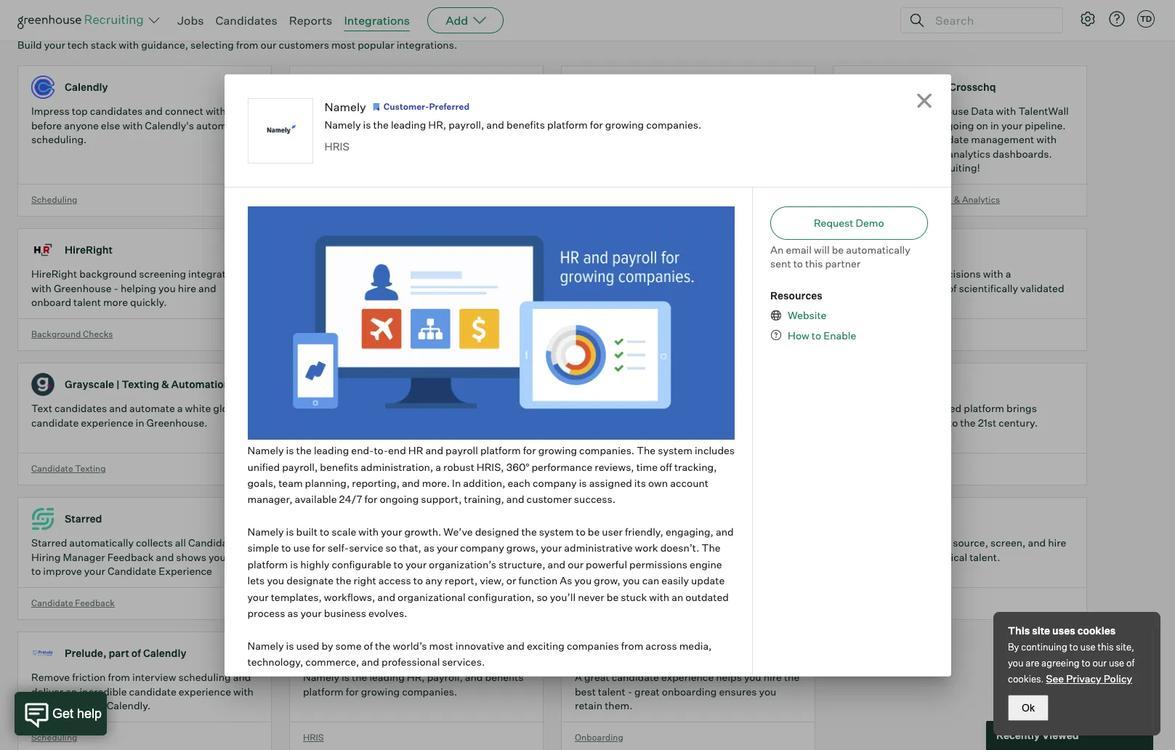 Task type: describe. For each thing, give the bounding box(es) containing it.
else
[[101, 119, 120, 131]]

accurate
[[632, 551, 673, 563]]

your down lets
[[247, 591, 269, 603]]

1 horizontal spatial great
[[635, 685, 660, 698]]

is inside 'spark hire is a simple and affordable video interviewing platform used by 4,000+ companies.'
[[628, 268, 636, 280]]

your down we've
[[437, 542, 458, 554]]

our inside namely is built to scale with your growth. we've designed the system to be user friendly, engaging, and simple to use for self-service so that, as your company grows, your administrative work doesn't. the platform is highly configurable to your organization's structure, and our powerful permissions engine lets you designate the right access to any report, view, or function as you grow, you can easily update your templates, workflows, and organizational configuration, so you'll never be stuck with an outdated process as your business evolves.
[[568, 558, 584, 570]]

used inside namely is used by some of the world's most innovative and exciting companies from across media, technology, commerce, and professional services.
[[296, 639, 319, 652]]

recruitment
[[847, 194, 898, 205]]

2 vertical spatial leading
[[370, 671, 405, 683]]

1 vertical spatial namely is the leading hr, payroll, and benefits platform for growing companies.
[[303, 671, 524, 698]]

built
[[296, 526, 318, 538]]

2 vertical spatial use
[[1109, 657, 1125, 669]]

think
[[847, 161, 874, 174]]

hire for goodtime hire helps companies go beyond candidate experience and make every interview count.
[[356, 402, 376, 414]]

sign,
[[303, 282, 326, 294]]

analytics
[[948, 147, 991, 160]]

hire inside hireright background screening integrates with greenhouse - helping you hire and onboard talent more quickly.
[[178, 282, 196, 294]]

starred for starred automatically collects all candidate and hiring manager feedback and shows you how to improve your candidate experience
[[31, 537, 67, 549]]

request demo button
[[771, 206, 928, 239]]

by inside namely is used by some of the world's most innovative and exciting companies from across media, technology, commerce, and professional services.
[[322, 639, 333, 652]]

and up how at the bottom left
[[239, 537, 257, 549]]

in inside text candidates and automate a white glove candidate experience in greenhouse.
[[136, 416, 144, 429]]

your up that,
[[381, 526, 402, 538]]

0 vertical spatial texting
[[122, 378, 159, 391]]

candidate up "shows"
[[188, 537, 237, 549]]

grayscale | texting & automation
[[65, 378, 230, 391]]

candidates inside source, screen, and rank candidates automatically with power of deep learning ai
[[695, 105, 748, 117]]

and right send,
[[357, 282, 375, 294]]

see
[[867, 119, 884, 131]]

background for hireright background screening integrates with greenhouse - helping you hire and onboard talent more quickly.
[[31, 328, 81, 339]]

experience inside the goodtime hire helps companies go beyond candidate experience and make every interview count.
[[353, 416, 405, 429]]

0 vertical spatial payroll,
[[449, 118, 484, 130]]

1 horizontal spatial use
[[1080, 641, 1096, 653]]

spark for spark hire
[[608, 244, 638, 256]]

easily inside docusign helps businesses easily and securely sign, send, and manage documents in the cloud.
[[436, 268, 463, 280]]

namely down business
[[337, 647, 374, 660]]

to left any
[[413, 574, 423, 587]]

1 vertical spatial onboarding
[[575, 732, 623, 743]]

feedback inside 'starred automatically collects all candidate and hiring manager feedback and shows you how to improve your candidate experience'
[[107, 551, 154, 563]]

and up evolves.
[[377, 591, 395, 603]]

medium
[[575, 416, 614, 429]]

you up ensures
[[744, 671, 761, 683]]

namely is used by some of the world's most innovative and exciting companies from across media, technology, commerce, and professional services.
[[247, 639, 712, 668]]

privacy
[[1066, 672, 1102, 685]]

interview inside remove friction from interview scheduling and deliver an incredible candidate experience with prelude, part of calendly.
[[132, 671, 176, 683]]

marketplace
[[425, 537, 485, 549]]

recruiting!
[[931, 161, 980, 174]]

is up success.
[[579, 477, 587, 489]]

company inside namely is the leading end-to-end hr and payroll platform for growing companies. the system includes unified payroll, benefits administration, a robust hris, 360° performance reviews, time off tracking, goals, team planning, reporting, and more. in addition, each company is assigned its own account manager, available 24/7 for ongoing support, training, and customer success.
[[533, 477, 577, 489]]

0 vertical spatial so
[[386, 542, 397, 554]]

24/7
[[339, 493, 362, 505]]

manager,
[[247, 493, 293, 505]]

by inside 'spark hire is a simple and affordable video interviewing platform used by 4,000+ companies.'
[[704, 282, 716, 294]]

opportunity
[[367, 537, 423, 549]]

with right stack
[[119, 39, 139, 51]]

scheduling.
[[31, 133, 87, 146]]

assigned
[[589, 477, 632, 489]]

deliver
[[31, 685, 63, 698]]

hris,
[[477, 460, 504, 473]]

with down pipeline.
[[1037, 133, 1057, 146]]

talent.
[[399, 551, 432, 563]]

video
[[750, 268, 776, 280]]

cookies
[[1078, 624, 1116, 637]]

of inside source, screen, and rank candidates automatically with power of deep learning ai
[[696, 119, 705, 131]]

better
[[875, 268, 904, 280]]

to up the privacy
[[1082, 657, 1091, 669]]

you inside 'starred automatically collects all candidate and hiring manager feedback and shows you how to improve your candidate experience'
[[209, 551, 226, 563]]

and left exciting
[[507, 639, 525, 652]]

a inside hired is a job opportunity marketplace created specifically for tech talent.
[[342, 537, 347, 549]]

unleash
[[847, 105, 886, 117]]

day
[[357, 119, 375, 131]]

0 vertical spatial by
[[935, 81, 947, 93]]

docusign for docusign helps businesses easily and securely sign, send, and manage documents in the cloud.
[[303, 268, 350, 280]]

2 horizontal spatial &
[[954, 194, 960, 205]]

how
[[788, 329, 810, 341]]

scheduling for impress top candidates and connect with them before anyone else with calendly's automated scheduling.
[[31, 194, 77, 205]]

specifically
[[303, 551, 356, 563]]

to inside 'starred automatically collects all candidate and hiring manager feedback and shows you how to improve your candidate experience'
[[31, 565, 41, 577]]

0 horizontal spatial great
[[584, 671, 610, 683]]

from inside namely is used by some of the world's most innovative and exciting companies from across media, technology, commerce, and professional services.
[[621, 639, 643, 652]]

count.
[[303, 430, 334, 443]]

1 horizontal spatial as
[[424, 542, 435, 554]]

goodtime for goodtime hire helps companies go beyond candidate experience and make every interview count.
[[303, 402, 353, 414]]

stuck
[[621, 591, 647, 603]]

the inside namely is the leading end-to-end hr and payroll platform for growing companies. the system includes unified payroll, benefits administration, a robust hris, 360° performance reviews, time off tracking, goals, team planning, reporting, and more. in addition, each company is assigned its own account manager, available 24/7 for ongoing support, training, and customer success.
[[637, 444, 656, 457]]

most inside namely is used by some of the world's most innovative and exciting companies from across media, technology, commerce, and professional services.
[[429, 639, 453, 652]]

scientifically
[[959, 282, 1018, 294]]

the inside namely is built to scale with your growth. we've designed the system to be user friendly, engaging, and simple to use for self-service so that, as your company grows, your administrative work doesn't. the platform is highly configurable to your organization's structure, and our powerful permissions engine lets you designate the right access to any report, view, or function as you grow, you can easily update your templates, workflows, and organizational configuration, so you'll never be stuck with an outdated process as your business evolves.
[[702, 542, 721, 554]]

engine
[[690, 558, 722, 570]]

best inside hackerrank for work: source, screen, and hire the world's best technical talent.
[[901, 551, 922, 563]]

2 vertical spatial be
[[607, 591, 619, 603]]

be inside the an email will be automatically sent to this partner
[[832, 243, 844, 255]]

is left built
[[286, 526, 294, 538]]

sterling
[[337, 81, 376, 93]]

platform inside namely is the leading hr, payroll, and benefits platform for growing companies.
[[303, 685, 344, 698]]

preferred for customer-preferred partners
[[78, 16, 132, 31]]

candidate inside unleash your greenhouse data with talentwall and see what's really going on in your pipeline. combine visual candidate management with beautiful, automated analytics dashboards. think kanban for recruiting!
[[922, 133, 969, 146]]

assessments. for comprehensive
[[847, 296, 912, 308]]

shows
[[176, 551, 206, 563]]

update
[[691, 574, 725, 587]]

your up what's
[[888, 105, 909, 117]]

grows,
[[506, 542, 539, 554]]

simple inside 'spark hire is a simple and affordable video interviewing platform used by 4,000+ companies.'
[[646, 268, 677, 280]]

manage inside easily manage screening and onboarding from decision to day one with greater efficiency and compliance.
[[334, 105, 372, 117]]

0 vertical spatial hris
[[325, 141, 350, 154]]

integrations.
[[397, 39, 457, 51]]

experience inside the a great candidate experience helps you hire the best talent - great onboarding ensures you retain them.
[[661, 671, 714, 683]]

an email will be automatically sent to this partner
[[771, 243, 911, 270]]

crosschq
[[949, 81, 996, 93]]

companies. inside 'spark hire is a simple and affordable video interviewing platform used by 4,000+ companies.'
[[575, 296, 630, 308]]

and up ongoing
[[402, 477, 420, 489]]

your inside 'starred automatically collects all candidate and hiring manager feedback and shows you how to improve your candidate experience'
[[84, 565, 105, 577]]

customer- for customer-preferred partners
[[17, 16, 78, 31]]

0 horizontal spatial as
[[287, 607, 298, 619]]

work
[[635, 542, 658, 554]]

and left payroll
[[425, 444, 443, 457]]

and left securely
[[465, 268, 483, 280]]

1 vertical spatial be
[[588, 526, 600, 538]]

automate
[[129, 402, 175, 414]]

email
[[786, 243, 812, 255]]

namely inside namely is the leading end-to-end hr and payroll platform for growing companies. the system includes unified payroll, benefits administration, a robust hris, 360° performance reviews, time off tracking, goals, team planning, reporting, and more. in addition, each company is assigned its own account manager, available 24/7 for ongoing support, training, and customer success.
[[247, 444, 284, 457]]

manage inside docusign helps businesses easily and securely sign, send, and manage documents in the cloud.
[[377, 282, 416, 294]]

automatically inside 'starred automatically collects all candidate and hiring manager feedback and shows you how to improve your candidate experience'
[[69, 537, 134, 549]]

add button
[[427, 7, 504, 33]]

candidate down text
[[31, 463, 73, 474]]

from inside remove friction from interview scheduling and deliver an incredible candidate experience with prelude, part of calendly.
[[108, 671, 130, 683]]

and inside hackerrank for work: source, screen, and hire the world's best technical talent.
[[1028, 537, 1046, 549]]

goals,
[[247, 477, 276, 489]]

a inside text candidates and automate a white glove candidate experience in greenhouse.
[[177, 402, 183, 414]]

checks for compliance.
[[355, 194, 385, 205]]

candidates inside text candidates and automate a white glove candidate experience in greenhouse.
[[54, 402, 107, 414]]

1 vertical spatial feedback
[[75, 597, 115, 608]]

companies inside the goodtime hire helps companies go beyond candidate experience and make every interview count.
[[406, 402, 458, 414]]

to right how
[[812, 329, 821, 341]]

0 vertical spatial namely is the leading hr, payroll, and benefits platform for growing companies.
[[325, 118, 702, 130]]

integrations link
[[344, 13, 410, 28]]

candidate inside the goodtime hire helps companies go beyond candidate experience and make every interview count.
[[303, 416, 350, 429]]

collects
[[136, 537, 173, 549]]

manager
[[63, 551, 105, 563]]

combine
[[847, 133, 890, 146]]

is inside bamboohr is the no.1 hr software for small & medium businesses.
[[632, 402, 640, 414]]

for up 360°
[[523, 444, 536, 457]]

and down the some
[[361, 656, 379, 668]]

2 horizontal spatial growing
[[605, 118, 644, 130]]

configure image
[[1079, 10, 1097, 28]]

performance
[[532, 460, 593, 473]]

namely inside namely is built to scale with your growth. we've designed the system to be user friendly, engaging, and simple to use for self-service so that, as your company grows, your administrative work doesn't. the platform is highly configurable to your organization's structure, and our powerful permissions engine lets you designate the right access to any report, view, or function as you grow, you can easily update your templates, workflows, and organizational configuration, so you'll never be stuck with an outdated process as your business evolves.
[[247, 526, 284, 538]]

more
[[103, 296, 128, 308]]

0 vertical spatial prelude,
[[65, 647, 106, 660]]

your down templates, at the bottom left of page
[[301, 607, 322, 619]]

0 vertical spatial leading
[[391, 118, 426, 130]]

to right built
[[320, 526, 329, 538]]

account
[[670, 477, 709, 489]]

ai
[[774, 119, 784, 131]]

background for easily manage screening and onboarding from decision to day one with greater efficiency and compliance.
[[303, 194, 353, 205]]

namely inside namely is used by some of the world's most innovative and exciting companies from across media, technology, commerce, and professional services.
[[247, 639, 284, 652]]

screening for one
[[374, 105, 421, 117]]

is left "highly"
[[290, 558, 298, 570]]

hired is a job opportunity marketplace created specifically for tech talent.
[[303, 537, 523, 563]]

candidates inside impress top candidates and connect with them before anyone else with calendly's automated scheduling.
[[90, 105, 143, 117]]

them.
[[605, 699, 633, 712]]

request demo
[[814, 216, 884, 229]]

0 horizontal spatial most
[[331, 39, 356, 51]]

before
[[31, 119, 62, 131]]

reporting,
[[352, 477, 400, 489]]

automated inside impress top candidates and connect with them before anyone else with calendly's automated scheduling.
[[196, 119, 248, 131]]

0 horizontal spatial &
[[161, 378, 169, 391]]

hire for spark hire
[[640, 244, 661, 256]]

for inside namely is built to scale with your growth. we've designed the system to be user friendly, engaging, and simple to use for self-service so that, as your company grows, your administrative work doesn't. the platform is highly configurable to your organization's structure, and our powerful permissions engine lets you designate the right access to any report, view, or function as you grow, you can easily update your templates, workflows, and organizational configuration, so you'll never be stuck with an outdated process as your business evolves.
[[312, 542, 325, 554]]

simple inside namely is built to scale with your growth. we've designed the system to be user friendly, engaging, and simple to use for self-service so that, as your company grows, your administrative work doesn't. the platform is highly configurable to your organization's structure, and our powerful permissions engine lets you designate the right access to any report, view, or function as you grow, you can easily update your templates, workflows, and organizational configuration, so you'll never be stuck with an outdated process as your business evolves.
[[247, 542, 279, 554]]

2 vertical spatial payroll,
[[427, 671, 463, 683]]

& inside bamboohr is the no.1 hr software for small & medium businesses.
[[785, 402, 792, 414]]

1 horizontal spatial sourcing
[[575, 194, 612, 205]]

off
[[660, 460, 672, 473]]

life
[[761, 537, 775, 549]]

companies. down professional on the bottom left
[[402, 685, 457, 698]]

its
[[634, 477, 646, 489]]

and down collects
[[156, 551, 174, 563]]

1 vertical spatial calendly
[[143, 647, 186, 660]]

to inside easily manage screening and onboarding from decision to day one with greater efficiency and compliance.
[[345, 119, 355, 131]]

you up stuck
[[623, 574, 640, 587]]

is left one
[[363, 118, 371, 130]]

background checks for easily manage screening and onboarding from decision to day one with greater efficiency and compliance.
[[303, 194, 385, 205]]

policy
[[1104, 672, 1132, 685]]

templates,
[[271, 591, 322, 603]]

system inside namely is the leading end-to-end hr and payroll platform for growing companies. the system includes unified payroll, benefits administration, a robust hris, 360° performance reviews, time off tracking, goals, team planning, reporting, and more. in addition, each company is assigned its own account manager, available 24/7 for ongoing support, training, and customer success.
[[658, 444, 693, 457]]

talent inside hireright background screening integrates with greenhouse - helping you hire and onboard talent more quickly.
[[73, 296, 101, 308]]

the inside namely is the leading end-to-end hr and payroll platform for growing companies. the system includes unified payroll, benefits administration, a robust hris, 360° performance reviews, time off tracking, goals, team planning, reporting, and more. in addition, each company is assigned its own account manager, available 24/7 for ongoing support, training, and customer success.
[[296, 444, 312, 457]]

source,
[[575, 105, 612, 117]]

of inside make better talent decisions with a comprehensive suite of scientifically validated assessments.
[[948, 282, 957, 294]]

make
[[847, 268, 873, 280]]

unleash your greenhouse data with talentwall and see what's really going on in your pipeline. combine visual candidate management with beautiful, automated analytics dashboards. think kanban for recruiting!
[[847, 105, 1069, 174]]

see
[[1046, 672, 1064, 685]]

benefits inside namely is the leading end-to-end hr and payroll platform for growing companies. the system includes unified payroll, benefits administration, a robust hris, 360° performance reviews, time off tracking, goals, team planning, reporting, and more. in addition, each company is assigned its own account manager, available 24/7 for ongoing support, training, and customer success.
[[320, 460, 359, 473]]

experience inside text candidates and automate a white glove candidate experience in greenhouse.
[[81, 416, 133, 429]]

own
[[648, 477, 668, 489]]

for inside bamboohr is the no.1 hr software for small & medium businesses.
[[742, 402, 755, 414]]

of inside by continuing to use this site, you are agreeing to our use of cookies.
[[1127, 657, 1135, 669]]

namely down sterling
[[325, 99, 366, 114]]

system inside namely is built to scale with your growth. we've designed the system to be user friendly, engaging, and simple to use for self-service so that, as your company grows, your administrative work doesn't. the platform is highly configurable to your organization's structure, and our powerful permissions engine lets you designate the right access to any report, view, or function as you grow, you can easily update your templates, workflows, and organizational configuration, so you'll never be stuck with an outdated process as your business evolves.
[[539, 526, 574, 538]]

retain
[[575, 699, 603, 712]]

the inside namely is used by some of the world's most innovative and exciting companies from across media, technology, commerce, and professional services.
[[375, 639, 391, 652]]

and inside text candidates and automate a white glove candidate experience in greenhouse.
[[109, 402, 127, 414]]

are
[[1026, 657, 1040, 669]]

automatically inside source, screen, and rank candidates automatically with power of deep learning ai
[[575, 119, 639, 131]]

you right as
[[575, 574, 592, 587]]

training,
[[464, 493, 504, 505]]

world's inside namely is used by some of the world's most innovative and exciting companies from across media, technology, commerce, and professional services.
[[393, 639, 427, 652]]

use inside namely is built to scale with your growth. we've designed the system to be user friendly, engaging, and simple to use for self-service so that, as your company grows, your administrative work doesn't. the platform is highly configurable to your organization's structure, and our powerful permissions engine lets you designate the right access to any report, view, or function as you grow, you can easily update your templates, workflows, and organizational configuration, so you'll never be stuck with an outdated process as your business evolves.
[[293, 542, 310, 554]]

this inside the an email will be automatically sent to this partner
[[805, 257, 823, 270]]

or
[[506, 574, 516, 587]]

platform down source,
[[547, 118, 588, 130]]

an inside remove friction from interview scheduling and deliver an incredible candidate experience with prelude, part of calendly.
[[66, 685, 77, 698]]

scheduling
[[178, 671, 231, 683]]

of up remove friction from interview scheduling and deliver an incredible candidate experience with prelude, part of calendly. at the left bottom of page
[[131, 647, 141, 660]]

uses
[[1053, 624, 1076, 637]]

scheduling for remove friction from interview scheduling and deliver an incredible candidate experience with prelude, part of calendly.
[[31, 732, 77, 743]]

automatically inside the an email will be automatically sent to this partner
[[846, 243, 911, 255]]

with down the can
[[649, 591, 670, 603]]

customer-preferred partners
[[17, 16, 184, 31]]

0 horizontal spatial sourcing
[[303, 597, 340, 608]]

companies. down rank at the right of the page
[[646, 118, 702, 130]]

hireright background screening integrates with greenhouse - helping you hire and onboard talent more quickly.
[[31, 268, 237, 308]]

company inside namely is built to scale with your growth. we've designed the system to be user friendly, engaging, and simple to use for self-service so that, as your company grows, your administrative work doesn't. the platform is highly configurable to your organization's structure, and our powerful permissions engine lets you designate the right access to any report, view, or function as you grow, you can easily update your templates, workflows, and organizational configuration, so you'll never be stuck with an outdated process as your business evolves.
[[460, 542, 504, 554]]

to left hired at left bottom
[[281, 542, 291, 554]]

helps inside the goodtime hire helps companies go beyond candidate experience and make every interview count.
[[378, 402, 404, 414]]

1 vertical spatial hr,
[[407, 671, 425, 683]]

you right ensures
[[759, 685, 776, 698]]

by
[[1008, 641, 1019, 653]]

1 horizontal spatial so
[[537, 591, 548, 603]]

request
[[814, 216, 854, 229]]

automated inside unleash your greenhouse data with talentwall and see what's really going on in your pipeline. combine visual candidate management with beautiful, automated analytics dashboards. think kanban for recruiting!
[[894, 147, 946, 160]]

greenhouse inside hireright background screening integrates with greenhouse - helping you hire and onboard talent more quickly.
[[54, 282, 112, 294]]

screen, inside hackerrank for work: source, screen, and hire the world's best technical talent.
[[991, 537, 1026, 549]]

this inside by continuing to use this site, you are agreeing to our use of cookies.
[[1098, 641, 1114, 653]]

kanban
[[877, 161, 913, 174]]

you right lets
[[267, 574, 284, 587]]

hire for a great candidate experience helps you hire the best talent - great onboarding ensures you retain them.
[[764, 671, 782, 683]]

job
[[350, 537, 364, 549]]

and up "greater"
[[423, 105, 441, 117]]

with up service
[[359, 526, 379, 538]]

used inside 'spark hire is a simple and affordable video interviewing platform used by 4,000+ companies.'
[[679, 282, 702, 294]]

companies. inside namely is the leading end-to-end hr and payroll platform for growing companies. the system includes unified payroll, benefits administration, a robust hris, 360° performance reviews, time off tracking, goals, team planning, reporting, and more. in addition, each company is assigned its own account manager, available 24/7 for ongoing support, training, and customer success.
[[579, 444, 635, 457]]

reviews,
[[595, 460, 634, 473]]

greenhouse inside unleash your greenhouse data with talentwall and see what's really going on in your pipeline. combine visual candidate management with beautiful, automated analytics dashboards. think kanban for recruiting!
[[911, 105, 969, 117]]

video interviewing
[[575, 328, 651, 339]]

with inside easily manage screening and onboarding from decision to day one with greater efficiency and compliance.
[[397, 119, 417, 131]]

for down reporting,
[[364, 493, 377, 505]]

doesn't.
[[660, 542, 700, 554]]

exciting
[[527, 639, 565, 652]]

your left tech
[[44, 39, 65, 51]]

resources
[[771, 289, 823, 301]]

with left the "them"
[[206, 105, 226, 117]]



Task type: vqa. For each thing, say whether or not it's contained in the screenshot.


Task type: locate. For each thing, give the bounding box(es) containing it.
0 horizontal spatial automated
[[196, 119, 248, 131]]

- inside the a great candidate experience helps you hire the best talent - great onboarding ensures you retain them.
[[628, 685, 632, 698]]

based
[[933, 402, 962, 414]]

0 vertical spatial best
[[901, 551, 922, 563]]

outdated
[[686, 591, 729, 603]]

of inside namely is used by some of the world's most innovative and exciting companies from across media, technology, commerce, and professional services.
[[364, 639, 373, 652]]

0 vertical spatial use
[[293, 542, 310, 554]]

them
[[228, 105, 253, 117]]

with inside source, screen, and rank candidates automatically with power of deep learning ai
[[642, 119, 662, 131]]

technical
[[924, 551, 968, 563]]

part up incredible on the bottom of the page
[[109, 647, 129, 660]]

greenhouse.
[[147, 416, 207, 429]]

for left "small"
[[742, 402, 755, 414]]

1 vertical spatial part
[[73, 699, 93, 712]]

goodtime for goodtime hire
[[337, 378, 389, 391]]

1 horizontal spatial easily
[[662, 574, 689, 587]]

hireright for hireright
[[65, 244, 113, 256]]

candidate down collects
[[107, 565, 156, 577]]

candidate feedback
[[31, 597, 115, 608]]

0 vertical spatial company
[[533, 477, 577, 489]]

tech
[[374, 551, 397, 563]]

documents
[[418, 282, 472, 294]]

in inside unleash your greenhouse data with talentwall and see what's really going on in your pipeline. combine visual candidate management with beautiful, automated analytics dashboards. think kanban for recruiting!
[[991, 119, 999, 131]]

demo
[[856, 216, 884, 229]]

candidate up them.
[[612, 671, 659, 683]]

0 vertical spatial in
[[991, 119, 999, 131]]

video
[[575, 328, 599, 339]]

robust
[[443, 460, 474, 473]]

0 vertical spatial talent
[[906, 268, 934, 280]]

payroll, inside namely is the leading end-to-end hr and payroll platform for growing companies. the system includes unified payroll, benefits administration, a robust hris, 360° performance reviews, time off tracking, goals, team planning, reporting, and more. in addition, each company is assigned its own account manager, available 24/7 for ongoing support, training, and customer success.
[[282, 460, 318, 473]]

starred automatically collects all candidate and hiring manager feedback and shows you how to improve your candidate experience
[[31, 537, 257, 577]]

for down commerce,
[[346, 685, 359, 698]]

engaging,
[[666, 526, 714, 538]]

1 vertical spatial in
[[474, 282, 483, 294]]

growing down source,
[[605, 118, 644, 130]]

hris
[[325, 141, 350, 154], [575, 463, 596, 474], [303, 732, 324, 743]]

enable
[[824, 329, 856, 341]]

automated down visual
[[894, 147, 946, 160]]

with inside hireright background screening integrates with greenhouse - helping you hire and onboard talent more quickly.
[[31, 282, 52, 294]]

testing for make better talent decisions with a comprehensive suite of scientifically validated assessments.
[[847, 328, 877, 339]]

and right efficiency
[[504, 119, 522, 131]]

helps inside the a great candidate experience helps you hire the best talent - great onboarding ensures you retain them.
[[716, 671, 742, 683]]

1 horizontal spatial helps
[[378, 402, 404, 414]]

0 horizontal spatial helps
[[352, 268, 378, 280]]

1 vertical spatial easily
[[662, 574, 689, 587]]

0 horizontal spatial our
[[261, 39, 276, 51]]

friction
[[72, 671, 106, 683]]

screening inside hireright background screening integrates with greenhouse - helping you hire and onboard talent more quickly.
[[139, 268, 186, 280]]

recently viewed
[[996, 729, 1079, 742]]

and right "greater"
[[486, 118, 504, 130]]

with right else
[[122, 119, 143, 131]]

1 horizontal spatial screen,
[[991, 537, 1026, 549]]

your down manager
[[84, 565, 105, 577]]

0 vertical spatial simple
[[646, 268, 677, 280]]

talent inside the a great candidate experience helps you hire the best talent - great onboarding ensures you retain them.
[[598, 685, 626, 698]]

interviewing
[[575, 282, 634, 294]]

1 vertical spatial world's
[[393, 639, 427, 652]]

our inside by continuing to use this site, you are agreeing to our use of cookies.
[[1093, 657, 1107, 669]]

and left the real-
[[716, 526, 734, 538]]

for down source,
[[590, 118, 603, 130]]

customer- up build
[[17, 16, 78, 31]]

docusign up sign,
[[303, 268, 350, 280]]

namely up compliance.
[[325, 118, 361, 130]]

is inside hired is a job opportunity marketplace created specifically for tech talent.
[[332, 537, 340, 549]]

e-
[[303, 328, 313, 339]]

make
[[428, 416, 454, 429]]

to left day
[[345, 119, 355, 131]]

2 horizontal spatial use
[[1109, 657, 1125, 669]]

benefits right efficiency
[[507, 118, 545, 130]]

0 horizontal spatial this
[[805, 257, 823, 270]]

hr right no.1
[[682, 402, 696, 414]]

unified
[[247, 460, 280, 473]]

0 horizontal spatial hr
[[408, 444, 423, 457]]

jobs
[[177, 13, 204, 28]]

1 vertical spatial interview
[[132, 671, 176, 683]]

ensures
[[719, 685, 757, 698]]

0 vertical spatial customer-
[[17, 16, 78, 31]]

view,
[[480, 574, 504, 587]]

with inside remove friction from interview scheduling and deliver an incredible candidate experience with prelude, part of calendly.
[[233, 685, 254, 698]]

greenhouse up "really"
[[911, 105, 969, 117]]

hireright inside hireright background screening integrates with greenhouse - helping you hire and onboard talent more quickly.
[[31, 268, 77, 280]]

reports link
[[289, 13, 332, 28]]

preferred up "greater"
[[429, 101, 470, 112]]

highly
[[300, 558, 330, 570]]

for inside hired is a job opportunity marketplace created specifically for tech talent.
[[358, 551, 371, 563]]

background checks down onboard
[[31, 328, 113, 339]]

sourcing up spark hire
[[575, 194, 612, 205]]

platform up 21st
[[964, 402, 1004, 414]]

is inside namely is the leading hr, payroll, and benefits platform for growing companies.
[[342, 671, 350, 683]]

1 vertical spatial manage
[[377, 282, 416, 294]]

manage up day
[[334, 105, 372, 117]]

end
[[388, 444, 406, 457]]

is inside namely is used by some of the world's most innovative and exciting companies from across media, technology, commerce, and professional services.
[[286, 639, 294, 652]]

a down spark hire
[[638, 268, 643, 280]]

goodtime up count.
[[303, 402, 353, 414]]

screen, inside source, screen, and rank candidates automatically with power of deep learning ai
[[614, 105, 649, 117]]

hr, down customer-preferred
[[428, 118, 446, 130]]

your up deeply
[[608, 537, 629, 549]]

of down decisions at right
[[948, 282, 957, 294]]

be up partner on the right top
[[832, 243, 844, 255]]

0 vertical spatial hire
[[178, 282, 196, 294]]

0 vertical spatial checks
[[355, 194, 385, 205]]

namely
[[325, 99, 366, 114], [325, 118, 361, 130], [247, 444, 284, 457], [247, 526, 284, 538], [247, 639, 284, 652], [337, 647, 374, 660], [303, 671, 339, 683]]

texting right |
[[122, 378, 159, 391]]

0 vertical spatial system
[[658, 444, 693, 457]]

user
[[602, 526, 623, 538]]

helps inside docusign helps businesses easily and securely sign, send, and manage documents in the cloud.
[[352, 268, 378, 280]]

testing
[[847, 328, 877, 339], [575, 597, 606, 608]]

workflows,
[[324, 591, 375, 603]]

to down uses
[[1070, 641, 1078, 653]]

you inside by continuing to use this site, you are agreeing to our use of cookies.
[[1008, 657, 1024, 669]]

assessments. inside gauge your developer candidates' real-life skills with deeply accurate codecheck assessments.
[[732, 551, 798, 563]]

recently
[[996, 729, 1040, 742]]

part inside remove friction from interview scheduling and deliver an incredible candidate experience with prelude, part of calendly.
[[73, 699, 93, 712]]

hiring
[[31, 551, 61, 563]]

namely inside namely is the leading hr, payroll, and benefits platform for growing companies.
[[303, 671, 339, 683]]

customer- for customer-preferred
[[384, 101, 429, 112]]

1 vertical spatial hireright
[[31, 268, 77, 280]]

that,
[[399, 542, 421, 554]]

& right "small"
[[785, 402, 792, 414]]

of inside remove friction from interview scheduling and deliver an incredible candidate experience with prelude, part of calendly.
[[95, 699, 104, 712]]

- inside hireright background screening integrates with greenhouse - helping you hire and onboard talent more quickly.
[[114, 282, 118, 294]]

selecting
[[191, 39, 234, 51]]

onboarding up efficiency
[[444, 105, 499, 117]]

best inside the a great candidate experience helps you hire the best talent - great onboarding ensures you retain them.
[[575, 685, 596, 698]]

0 horizontal spatial screening
[[139, 268, 186, 280]]

benefits down namely is used by some of the world's most innovative and exciting companies from across media, technology, commerce, and professional services.
[[485, 671, 524, 683]]

and down |
[[109, 402, 127, 414]]

hris for namely is the leading hr, payroll, and benefits platform for growing companies.
[[303, 732, 324, 743]]

testing for gauge your developer candidates' real-life skills with deeply accurate codecheck assessments.
[[575, 597, 606, 608]]

prelude, inside remove friction from interview scheduling and deliver an incredible candidate experience with prelude, part of calendly.
[[31, 699, 71, 712]]

how
[[228, 551, 248, 563]]

report,
[[445, 574, 478, 587]]

testing down grow,
[[575, 597, 606, 608]]

what's
[[886, 119, 917, 131]]

crosschq's
[[847, 402, 900, 414]]

from inside easily manage screening and onboarding from decision to day one with greater efficiency and compliance.
[[501, 105, 523, 117]]

1 vertical spatial background
[[31, 328, 81, 339]]

1 horizontal spatial calendly
[[143, 647, 186, 660]]

is up team
[[286, 444, 294, 457]]

candidate
[[922, 133, 969, 146], [31, 416, 79, 429], [303, 416, 350, 429], [612, 671, 659, 683], [129, 685, 176, 698]]

namely banner image image
[[247, 206, 735, 439]]

- up more
[[114, 282, 118, 294]]

greenhouse recruiting image
[[17, 12, 148, 29]]

structure,
[[499, 558, 545, 570]]

1 vertical spatial our
[[568, 558, 584, 570]]

1 vertical spatial -
[[628, 685, 632, 698]]

to up administrative
[[576, 526, 586, 538]]

growing inside namely is the leading end-to-end hr and payroll platform for growing companies. the system includes unified payroll, benefits administration, a robust hris, 360° performance reviews, time off tracking, goals, team planning, reporting, and more. in addition, each company is assigned its own account manager, available 24/7 for ongoing support, training, and customer success.
[[538, 444, 577, 457]]

1 horizontal spatial assessments.
[[847, 296, 912, 308]]

you'll
[[550, 591, 576, 603]]

and left affordable
[[679, 268, 697, 280]]

hire down goodtime hire
[[356, 402, 376, 414]]

hire
[[640, 244, 661, 256], [605, 268, 625, 280], [391, 378, 412, 391], [356, 402, 376, 414]]

jobs link
[[177, 13, 204, 28]]

for inside unleash your greenhouse data with talentwall and see what's really going on in your pipeline. combine visual candidate management with beautiful, automated analytics dashboards. think kanban for recruiting!
[[916, 161, 929, 174]]

1 vertical spatial hire
[[1048, 537, 1067, 549]]

the inside crosschq's cloud-based platform brings reference checking into the 21st century.
[[960, 416, 976, 429]]

starred up manager
[[65, 513, 102, 525]]

best left technical
[[901, 551, 922, 563]]

a inside 'spark hire is a simple and affordable video interviewing platform used by 4,000+ companies.'
[[638, 268, 643, 280]]

1 vertical spatial as
[[287, 607, 298, 619]]

& left the analytics
[[954, 194, 960, 205]]

customers
[[279, 39, 329, 51]]

bamboohr
[[608, 378, 665, 391], [575, 402, 630, 414]]

codecheck
[[675, 551, 730, 563]]

white
[[185, 402, 211, 414]]

assessments. for skills
[[732, 551, 798, 563]]

background checks for hireright background screening integrates with greenhouse - helping you hire and onboard talent more quickly.
[[31, 328, 113, 339]]

0 horizontal spatial simple
[[247, 542, 279, 554]]

candidate up calendly.
[[129, 685, 176, 698]]

0 horizontal spatial hris
[[303, 732, 324, 743]]

as
[[424, 542, 435, 554], [287, 607, 298, 619]]

1 horizontal spatial simple
[[646, 268, 677, 280]]

0 vertical spatial an
[[672, 591, 683, 603]]

hireright for hireright background screening integrates with greenhouse - helping you hire and onboard talent more quickly.
[[31, 268, 77, 280]]

benefits
[[507, 118, 545, 130], [320, 460, 359, 473], [485, 671, 524, 683]]

and down each
[[506, 493, 524, 505]]

businesses.
[[616, 416, 673, 429]]

customer-preferred
[[384, 101, 470, 112]]

hire for goodtime hire
[[391, 378, 412, 391]]

greenhouse onboarding
[[608, 647, 729, 660]]

0 horizontal spatial manage
[[334, 105, 372, 117]]

platform up lets
[[247, 558, 288, 570]]

1 horizontal spatial onboarding
[[662, 685, 717, 698]]

your up management
[[1002, 119, 1023, 131]]

0 vertical spatial onboarding
[[671, 647, 729, 660]]

of down site,
[[1127, 657, 1135, 669]]

talentwall by crosschq
[[880, 81, 996, 93]]

0 vertical spatial talentwall
[[880, 81, 933, 93]]

1 vertical spatial simple
[[247, 542, 279, 554]]

namely up unified
[[247, 444, 284, 457]]

we've
[[444, 526, 473, 538]]

scheduling for goodtime hire helps companies go beyond candidate experience and make every interview count.
[[303, 463, 349, 474]]

as down templates, at the bottom left of page
[[287, 607, 298, 619]]

analytics
[[962, 194, 1000, 205]]

with down technology,
[[233, 685, 254, 698]]

helping
[[121, 282, 156, 294]]

designed
[[475, 526, 519, 538]]

and inside the goodtime hire helps companies go beyond candidate experience and make every interview count.
[[407, 416, 425, 429]]

assessments. inside make better talent decisions with a comprehensive suite of scientifically validated assessments.
[[847, 296, 912, 308]]

an down friction
[[66, 685, 77, 698]]

1 horizontal spatial -
[[628, 685, 632, 698]]

0 vertical spatial bamboohr
[[608, 378, 665, 391]]

easily
[[436, 268, 463, 280], [662, 574, 689, 587]]

created
[[487, 537, 523, 549]]

1 vertical spatial screening
[[139, 268, 186, 280]]

0 vertical spatial benefits
[[507, 118, 545, 130]]

1 horizontal spatial in
[[474, 282, 483, 294]]

you left how at the bottom left
[[209, 551, 226, 563]]

1 horizontal spatial this
[[1098, 641, 1114, 653]]

platform down spark hire
[[636, 282, 677, 294]]

hire for hackerrank for work: source, screen, and hire the world's best technical talent.
[[1048, 537, 1067, 549]]

preferred for customer-preferred
[[429, 101, 470, 112]]

0 vertical spatial world's
[[864, 551, 899, 563]]

1 horizontal spatial our
[[568, 558, 584, 570]]

companies inside namely is used by some of the world's most innovative and exciting companies from across media, technology, commerce, and professional services.
[[567, 639, 619, 652]]

1 vertical spatial payroll,
[[282, 460, 318, 473]]

checks for quickly.
[[83, 328, 113, 339]]

preferred
[[78, 16, 132, 31], [429, 101, 470, 112]]

1 vertical spatial texting
[[75, 463, 106, 474]]

0 vertical spatial hr,
[[428, 118, 446, 130]]

1 vertical spatial benefits
[[320, 460, 359, 473]]

hr right end
[[408, 444, 423, 457]]

interview down prelude, part of calendly
[[132, 671, 176, 683]]

experience inside remove friction from interview scheduling and deliver an incredible candidate experience with prelude, part of calendly.
[[179, 685, 231, 698]]

onboarding
[[444, 105, 499, 117], [662, 685, 717, 698]]

namely is the leading hr, payroll, and benefits platform for growing companies.
[[325, 118, 702, 130], [303, 671, 524, 698]]

spark for spark hire is a simple and affordable video interviewing platform used by 4,000+ companies.
[[575, 268, 603, 280]]

0 horizontal spatial be
[[588, 526, 600, 538]]

by up commerce,
[[322, 639, 333, 652]]

of down incredible on the bottom of the page
[[95, 699, 104, 712]]

your inside gauge your developer candidates' real-life skills with deeply accurate codecheck assessments.
[[608, 537, 629, 549]]

0 horizontal spatial onboarding
[[444, 105, 499, 117]]

part down incredible on the bottom of the page
[[73, 699, 93, 712]]

the inside the a great candidate experience helps you hire the best talent - great onboarding ensures you retain them.
[[784, 671, 800, 683]]

bamboohr for bamboohr is the no.1 hr software for small & medium businesses.
[[575, 402, 630, 414]]

scheduling down deliver
[[31, 732, 77, 743]]

candidate down text
[[31, 416, 79, 429]]

a inside make better talent decisions with a comprehensive suite of scientifically validated assessments.
[[1006, 268, 1011, 280]]

hire for spark hire is a simple and affordable video interviewing platform used by 4,000+ companies.
[[605, 268, 625, 280]]

0 vertical spatial growing
[[605, 118, 644, 130]]

with inside gauge your developer candidates' real-life skills with deeply accurate codecheck assessments.
[[575, 551, 595, 563]]

for inside hackerrank for work: source, screen, and hire the world's best technical talent.
[[908, 537, 921, 549]]

1 vertical spatial leading
[[314, 444, 349, 457]]

the inside docusign helps businesses easily and securely sign, send, and manage documents in the cloud.
[[485, 282, 500, 294]]

0 vertical spatial greenhouse
[[911, 105, 969, 117]]

0 horizontal spatial company
[[460, 542, 504, 554]]

candidates up deep
[[695, 105, 748, 117]]

360°
[[506, 460, 529, 473]]

greenhouse down background
[[54, 282, 112, 294]]

screening for hire
[[139, 268, 186, 280]]

0 vertical spatial as
[[424, 542, 435, 554]]

part
[[109, 647, 129, 660], [73, 699, 93, 712]]

checking
[[894, 416, 938, 429]]

1 vertical spatial background checks
[[31, 328, 113, 339]]

1 vertical spatial docusign
[[303, 268, 350, 280]]

customer-
[[17, 16, 78, 31], [384, 101, 429, 112]]

partner
[[825, 257, 861, 270]]

and up as
[[548, 558, 566, 570]]

0 vertical spatial calendly
[[65, 81, 108, 93]]

and inside impress top candidates and connect with them before anyone else with calendly's automated scheduling.
[[145, 105, 163, 117]]

benefits up planning,
[[320, 460, 359, 473]]

goodtime inside the goodtime hire helps companies go beyond candidate experience and make every interview count.
[[303, 402, 353, 414]]

1 vertical spatial goodtime
[[303, 402, 353, 414]]

with down "gauge"
[[575, 551, 595, 563]]

and inside hireright background screening integrates with greenhouse - helping you hire and onboard talent more quickly.
[[198, 282, 216, 294]]

candidate down "really"
[[922, 133, 969, 146]]

feedback down "improve"
[[75, 597, 115, 608]]

ongoing
[[380, 493, 419, 505]]

compliance.
[[303, 133, 361, 146]]

0 horizontal spatial texting
[[75, 463, 106, 474]]

0 horizontal spatial an
[[66, 685, 77, 698]]

hire inside the goodtime hire helps companies go beyond candidate experience and make every interview count.
[[356, 402, 376, 414]]

calendly up remove friction from interview scheduling and deliver an incredible candidate experience with prelude, part of calendly. at the left bottom of page
[[143, 647, 186, 660]]

cloud-
[[902, 402, 933, 414]]

is down commerce,
[[342, 671, 350, 683]]

and inside remove friction from interview scheduling and deliver an incredible candidate experience with prelude, part of calendly.
[[233, 671, 251, 683]]

with right "data" in the top of the page
[[996, 105, 1016, 117]]

right
[[354, 574, 376, 587]]

0 horizontal spatial -
[[114, 282, 118, 294]]

your down that,
[[406, 558, 427, 570]]

optimization
[[899, 194, 952, 205]]

use down cookies at the bottom
[[1080, 641, 1096, 653]]

starred for starred
[[65, 513, 102, 525]]

platform inside crosschq's cloud-based platform brings reference checking into the 21st century.
[[964, 402, 1004, 414]]

the inside bamboohr is the no.1 hr software for small & medium businesses.
[[642, 402, 657, 414]]

support,
[[421, 493, 462, 505]]

hire up 'spark hire is a simple and affordable video interviewing platform used by 4,000+ companies.'
[[640, 244, 661, 256]]

platform inside namely is built to scale with your growth. we've designed the system to be user friendly, engaging, and simple to use for self-service so that, as your company grows, your administrative work doesn't. the platform is highly configurable to your organization's structure, and our powerful permissions engine lets you designate the right access to any report, view, or function as you grow, you can easily update your templates, workflows, and organizational configuration, so you'll never be stuck with an outdated process as your business evolves.
[[247, 558, 288, 570]]

helps up ensures
[[716, 671, 742, 683]]

helps up send,
[[352, 268, 378, 280]]

world's inside hackerrank for work: source, screen, and hire the world's best technical talent.
[[864, 551, 899, 563]]

with inside make better talent decisions with a comprehensive suite of scientifically validated assessments.
[[983, 268, 1004, 280]]

background down hris link
[[303, 194, 353, 205]]

0 vertical spatial helps
[[352, 268, 378, 280]]

and right the source,
[[1028, 537, 1046, 549]]

text
[[31, 402, 52, 414]]

most
[[331, 39, 356, 51], [429, 639, 453, 652]]

4,000+
[[718, 282, 755, 294]]

for
[[590, 118, 603, 130], [916, 161, 929, 174], [742, 402, 755, 414], [523, 444, 536, 457], [364, 493, 377, 505], [908, 537, 921, 549], [312, 542, 325, 554], [358, 551, 371, 563], [346, 685, 359, 698]]

media,
[[679, 639, 712, 652]]

grayscale
[[65, 378, 114, 391]]

visual
[[892, 133, 919, 146]]

to
[[345, 119, 355, 131], [793, 257, 803, 270], [812, 329, 821, 341], [320, 526, 329, 538], [576, 526, 586, 538], [281, 542, 291, 554], [394, 558, 403, 570], [31, 565, 41, 577], [413, 574, 423, 587], [1070, 641, 1078, 653], [1082, 657, 1091, 669]]

gauge
[[575, 537, 606, 549]]

2 vertical spatial our
[[1093, 657, 1107, 669]]

-
[[114, 282, 118, 294], [628, 685, 632, 698]]

0 vertical spatial assessments.
[[847, 296, 912, 308]]

improve
[[43, 565, 82, 577]]

of right the some
[[364, 639, 373, 652]]

from up efficiency
[[501, 105, 523, 117]]

& up automate
[[161, 378, 169, 391]]

2 vertical spatial benefits
[[485, 671, 524, 683]]

docusign inside docusign helps businesses easily and securely sign, send, and manage documents in the cloud.
[[303, 268, 350, 280]]

0 vertical spatial screen,
[[614, 105, 649, 117]]

automatically up better
[[846, 243, 911, 255]]

0 horizontal spatial testing
[[575, 597, 606, 608]]

impress
[[31, 105, 70, 117]]

and up calendly's
[[145, 105, 163, 117]]

Search text field
[[932, 10, 1050, 31]]

the inside hackerrank for work: source, screen, and hire the world's best technical talent.
[[847, 551, 862, 563]]

easily up documents
[[436, 268, 463, 280]]

0 horizontal spatial talentwall
[[880, 81, 933, 93]]

2 horizontal spatial greenhouse
[[911, 105, 969, 117]]

hr inside namely is the leading end-to-end hr and payroll platform for growing companies. the system includes unified payroll, benefits administration, a robust hris, 360° performance reviews, time off tracking, goals, team planning, reporting, and more. in addition, each company is assigned its own account manager, available 24/7 for ongoing support, training, and customer success.
[[408, 444, 423, 457]]

real-
[[739, 537, 761, 549]]

scale
[[332, 526, 356, 538]]

1 vertical spatial great
[[635, 685, 660, 698]]

glove
[[213, 402, 239, 414]]

platform inside namely is the leading end-to-end hr and payroll platform for growing companies. the system includes unified payroll, benefits administration, a robust hris, 360° performance reviews, time off tracking, goals, team planning, reporting, and more. in addition, each company is assigned its own account manager, available 24/7 for ongoing support, training, and customer success.
[[480, 444, 521, 457]]

0 vertical spatial part
[[109, 647, 129, 660]]

2 vertical spatial in
[[136, 416, 144, 429]]

2 vertical spatial growing
[[361, 685, 400, 698]]

1 vertical spatial prelude,
[[31, 699, 71, 712]]

a inside namely is the leading end-to-end hr and payroll platform for growing companies. the system includes unified payroll, benefits administration, a robust hris, 360° performance reviews, time off tracking, goals, team planning, reporting, and more. in addition, each company is assigned its own account manager, available 24/7 for ongoing support, training, and customer success.
[[436, 460, 441, 473]]

0 vertical spatial be
[[832, 243, 844, 255]]

from down candidates link
[[236, 39, 258, 51]]

hire inside the a great candidate experience helps you hire the best talent - great onboarding ensures you retain them.
[[764, 671, 782, 683]]

2 vertical spatial hris
[[303, 732, 324, 743]]

hris for bamboohr is the no.1 hr software for small & medium businesses.
[[575, 463, 596, 474]]

by continuing to use this site, you are agreeing to our use of cookies.
[[1008, 641, 1135, 685]]

talent up them.
[[598, 685, 626, 698]]

2 horizontal spatial be
[[832, 243, 844, 255]]

2 vertical spatial scheduling
[[31, 732, 77, 743]]

1 vertical spatial hris
[[575, 463, 596, 474]]

candidate down "improve"
[[31, 597, 73, 608]]

to up access
[[394, 558, 403, 570]]

talent inside make better talent decisions with a comprehensive suite of scientifically validated assessments.
[[906, 268, 934, 280]]

2 horizontal spatial helps
[[716, 671, 742, 683]]

bamboohr for bamboohr
[[608, 378, 665, 391]]

1 vertical spatial &
[[161, 378, 169, 391]]

your right "grows,"
[[541, 542, 562, 554]]

candidate inside remove friction from interview scheduling and deliver an incredible candidate experience with prelude, part of calendly.
[[129, 685, 176, 698]]

and down services.
[[465, 671, 483, 683]]

1 horizontal spatial greenhouse
[[608, 647, 668, 660]]

in inside docusign helps businesses easily and securely sign, send, and manage documents in the cloud.
[[474, 282, 483, 294]]

a up greenhouse.
[[177, 402, 183, 414]]

learning
[[733, 119, 772, 131]]

docusign for docusign
[[337, 244, 385, 256]]

bamboohr inside bamboohr is the no.1 hr software for small & medium businesses.
[[575, 402, 630, 414]]

2 vertical spatial greenhouse
[[608, 647, 668, 660]]

0 horizontal spatial automatically
[[69, 537, 134, 549]]

1 vertical spatial sourcing
[[303, 597, 340, 608]]



